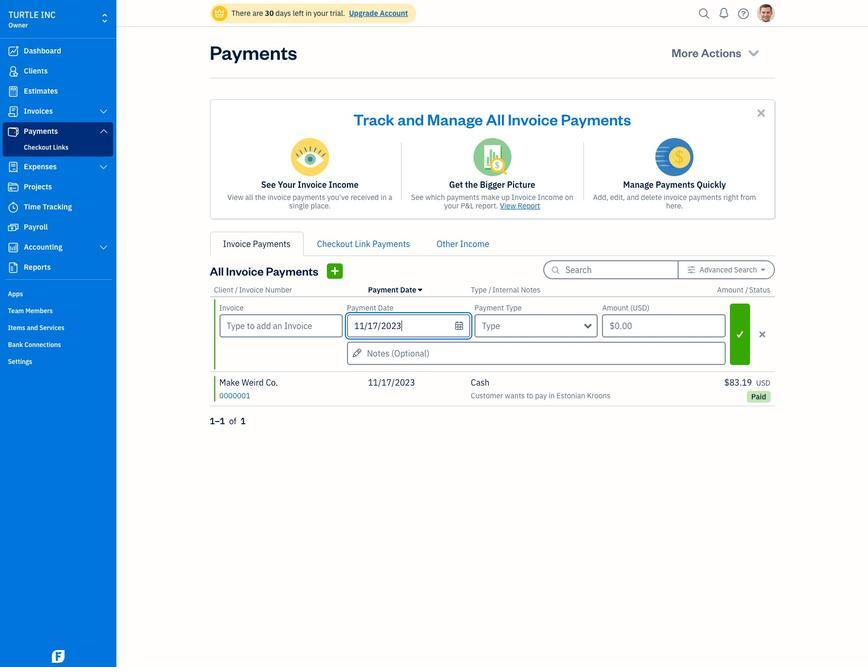 Task type: locate. For each thing, give the bounding box(es) containing it.
get the bigger picture image
[[474, 138, 512, 176]]

payroll
[[24, 222, 48, 232]]

in inside cash customer wants to pay in estonian kroons
[[549, 391, 555, 401]]

invoice image
[[7, 106, 20, 117]]

0 horizontal spatial in
[[306, 8, 312, 18]]

settings
[[8, 358, 32, 366]]

3 chevron large down image from the top
[[99, 163, 109, 172]]

amount down advanced search
[[718, 285, 744, 295]]

1 vertical spatial your
[[445, 201, 459, 211]]

see inside see which payments make up invoice income on your p&l report.
[[411, 193, 424, 202]]

add,
[[594, 193, 609, 202]]

single
[[290, 201, 309, 211]]

advanced search
[[700, 265, 758, 275]]

quickly
[[697, 179, 727, 190]]

1 vertical spatial income
[[538, 193, 564, 202]]

payments
[[210, 40, 298, 65], [562, 109, 632, 129], [24, 127, 58, 136], [656, 179, 695, 190], [253, 239, 291, 249], [373, 239, 410, 249], [266, 264, 319, 278]]

see left which
[[411, 193, 424, 202]]

1 horizontal spatial the
[[465, 179, 478, 190]]

/ left status on the top right of the page
[[746, 285, 749, 295]]

Notes (Optional) text field
[[347, 342, 726, 365]]

and right track
[[398, 109, 425, 129]]

in left a
[[381, 193, 387, 202]]

from
[[741, 193, 757, 202]]

1 horizontal spatial /
[[489, 285, 492, 295]]

payments down get
[[447, 193, 480, 202]]

invoice
[[268, 193, 291, 202], [664, 193, 688, 202]]

bank
[[8, 341, 23, 349]]

1 vertical spatial and
[[627, 193, 640, 202]]

see
[[261, 179, 276, 190], [411, 193, 424, 202]]

bank connections
[[8, 341, 61, 349]]

1 vertical spatial type
[[506, 303, 522, 313]]

invoice inside "link"
[[223, 239, 251, 249]]

1 / from the left
[[235, 285, 238, 295]]

chevron large down image for invoices
[[99, 107, 109, 116]]

the
[[465, 179, 478, 190], [255, 193, 266, 202]]

checkout up expenses
[[24, 143, 52, 151]]

income up you've
[[329, 179, 359, 190]]

actions
[[702, 45, 742, 60]]

2 chevron large down image from the top
[[99, 127, 109, 136]]

money image
[[7, 222, 20, 233]]

and for manage
[[398, 109, 425, 129]]

reports link
[[3, 258, 113, 277]]

weird
[[242, 377, 264, 388]]

the inside see your invoice income view all the invoice payments you've received in a single place.
[[255, 193, 266, 202]]

view
[[228, 193, 244, 202], [500, 201, 516, 211]]

checkout links link
[[5, 141, 111, 154]]

2 payments from the left
[[447, 193, 480, 202]]

client / invoice number
[[214, 285, 292, 295]]

in for cash
[[549, 391, 555, 401]]

1 payments from the left
[[293, 193, 326, 202]]

payments
[[293, 193, 326, 202], [447, 193, 480, 202], [689, 193, 722, 202]]

received
[[351, 193, 379, 202]]

1 horizontal spatial income
[[460, 239, 490, 249]]

paid
[[752, 392, 767, 402]]

chevron large down image up checkout links link
[[99, 127, 109, 136]]

1 horizontal spatial and
[[398, 109, 425, 129]]

see your invoice income image
[[291, 138, 329, 176]]

1 horizontal spatial payments
[[447, 193, 480, 202]]

invoice inside see which payments make up invoice income on your p&l report.
[[512, 193, 536, 202]]

accounting link
[[3, 238, 113, 257]]

1 vertical spatial checkout
[[317, 239, 353, 249]]

0 horizontal spatial date
[[378, 303, 394, 313]]

type inside dropdown button
[[482, 321, 501, 331]]

2 horizontal spatial /
[[746, 285, 749, 295]]

0 horizontal spatial invoice
[[268, 193, 291, 202]]

close image
[[756, 107, 768, 119]]

payment date left caretdown icon
[[368, 285, 417, 295]]

type down internal on the right of the page
[[506, 303, 522, 313]]

/
[[235, 285, 238, 295], [489, 285, 492, 295], [746, 285, 749, 295]]

report.
[[476, 201, 499, 211]]

1 horizontal spatial invoice
[[664, 193, 688, 202]]

date left caretdown icon
[[401, 285, 417, 295]]

manage inside manage payments quickly add, edit, and delete invoice payments right from here.
[[624, 179, 654, 190]]

chevron large down image down checkout links link
[[99, 163, 109, 172]]

invoice inside see your invoice income view all the invoice payments you've received in a single place.
[[268, 193, 291, 202]]

chevrondown image
[[747, 45, 762, 60]]

owner
[[8, 21, 28, 29]]

chevron large down image
[[99, 107, 109, 116], [99, 127, 109, 136], [99, 163, 109, 172]]

co.
[[266, 377, 278, 388]]

0 horizontal spatial manage
[[428, 109, 483, 129]]

Amount (USD) text field
[[603, 314, 726, 338]]

caretdown image
[[418, 286, 423, 294]]

view report
[[500, 201, 541, 211]]

your left p&l
[[445, 201, 459, 211]]

0 vertical spatial checkout
[[24, 143, 52, 151]]

add a new payment image
[[330, 264, 340, 278]]

Invoice text field
[[221, 316, 342, 337]]

1 horizontal spatial manage
[[624, 179, 654, 190]]

date
[[401, 285, 417, 295], [378, 303, 394, 313]]

payments down quickly
[[689, 193, 722, 202]]

expenses
[[24, 162, 57, 172]]

payments for add,
[[689, 193, 722, 202]]

client
[[214, 285, 234, 295]]

type up "payment type"
[[471, 285, 487, 295]]

income right other
[[460, 239, 490, 249]]

0 vertical spatial chevron large down image
[[99, 107, 109, 116]]

/ right client
[[235, 285, 238, 295]]

/ for invoice
[[235, 285, 238, 295]]

0 horizontal spatial checkout
[[24, 143, 52, 151]]

left
[[293, 8, 304, 18]]

payment date
[[368, 285, 417, 295], [347, 303, 394, 313]]

payments inside manage payments quickly add, edit, and delete invoice payments right from here.
[[656, 179, 695, 190]]

date down payment date button
[[378, 303, 394, 313]]

checkout inside "main" element
[[24, 143, 52, 151]]

link
[[355, 239, 371, 249]]

income
[[329, 179, 359, 190], [538, 193, 564, 202], [460, 239, 490, 249]]

0 horizontal spatial view
[[228, 193, 244, 202]]

your inside see which payments make up invoice income on your p&l report.
[[445, 201, 459, 211]]

in right pay
[[549, 391, 555, 401]]

1 horizontal spatial view
[[500, 201, 516, 211]]

cancel image
[[754, 328, 772, 341]]

income left the on
[[538, 193, 564, 202]]

chevron large down image inside the invoices link
[[99, 107, 109, 116]]

3 payments from the left
[[689, 193, 722, 202]]

1 chevron large down image from the top
[[99, 107, 109, 116]]

payments inside see which payments make up invoice income on your p&l report.
[[447, 193, 480, 202]]

the right get
[[465, 179, 478, 190]]

1 horizontal spatial your
[[445, 201, 459, 211]]

3 / from the left
[[746, 285, 749, 295]]

connections
[[25, 341, 61, 349]]

1 vertical spatial date
[[378, 303, 394, 313]]

11/17/2023
[[368, 377, 416, 388]]

2 horizontal spatial income
[[538, 193, 564, 202]]

1 vertical spatial amount
[[603, 303, 629, 313]]

and right the edit,
[[627, 193, 640, 202]]

2 vertical spatial and
[[27, 324, 38, 332]]

1 invoice from the left
[[268, 193, 291, 202]]

delete
[[641, 193, 663, 202]]

team members
[[8, 307, 53, 315]]

checkout
[[24, 143, 52, 151], [317, 239, 353, 249]]

apps
[[8, 290, 23, 298]]

caretdown image
[[762, 266, 766, 274]]

payments inside see your invoice income view all the invoice payments you've received in a single place.
[[293, 193, 326, 202]]

save image
[[732, 328, 750, 341]]

and inside manage payments quickly add, edit, and delete invoice payments right from here.
[[627, 193, 640, 202]]

chevron large down image inside expenses link
[[99, 163, 109, 172]]

Search text field
[[566, 262, 661, 278]]

0 vertical spatial amount
[[718, 285, 744, 295]]

2 invoice from the left
[[664, 193, 688, 202]]

team members link
[[3, 303, 113, 319]]

view right 'make' in the right of the page
[[500, 201, 516, 211]]

view inside see your invoice income view all the invoice payments you've received in a single place.
[[228, 193, 244, 202]]

client image
[[7, 66, 20, 77]]

tracking
[[43, 202, 72, 212]]

and inside "main" element
[[27, 324, 38, 332]]

see inside see your invoice income view all the invoice payments you've received in a single place.
[[261, 179, 276, 190]]

0 vertical spatial type
[[471, 285, 487, 295]]

estimates link
[[3, 82, 113, 101]]

1 vertical spatial chevron large down image
[[99, 127, 109, 136]]

0 horizontal spatial income
[[329, 179, 359, 190]]

0 horizontal spatial the
[[255, 193, 266, 202]]

payments inside manage payments quickly add, edit, and delete invoice payments right from here.
[[689, 193, 722, 202]]

dashboard link
[[3, 42, 113, 61]]

1 horizontal spatial see
[[411, 193, 424, 202]]

0 horizontal spatial your
[[314, 8, 328, 18]]

0000001 link
[[219, 390, 251, 401]]

0 horizontal spatial /
[[235, 285, 238, 295]]

2 horizontal spatial payments
[[689, 193, 722, 202]]

amount button
[[718, 285, 744, 295]]

2 / from the left
[[489, 285, 492, 295]]

advanced search button
[[679, 262, 774, 278]]

number
[[265, 285, 292, 295]]

chart image
[[7, 242, 20, 253]]

type for type
[[482, 321, 501, 331]]

0 vertical spatial all
[[486, 109, 505, 129]]

0 horizontal spatial payments
[[293, 193, 326, 202]]

manage
[[428, 109, 483, 129], [624, 179, 654, 190]]

time tracking link
[[3, 198, 113, 217]]

checkout link payments
[[317, 239, 410, 249]]

1 horizontal spatial in
[[381, 193, 387, 202]]

income inside see your invoice income view all the invoice payments you've received in a single place.
[[329, 179, 359, 190]]

manage payments quickly add, edit, and delete invoice payments right from here.
[[594, 179, 757, 211]]

account
[[380, 8, 408, 18]]

links
[[53, 143, 69, 151]]

2 vertical spatial chevron large down image
[[99, 163, 109, 172]]

invoice down your
[[268, 193, 291, 202]]

payments inside "main" element
[[24, 127, 58, 136]]

invoice right delete
[[664, 193, 688, 202]]

0 vertical spatial date
[[401, 285, 417, 295]]

invoice inside manage payments quickly add, edit, and delete invoice payments right from here.
[[664, 193, 688, 202]]

payments for income
[[293, 193, 326, 202]]

0 vertical spatial and
[[398, 109, 425, 129]]

your left trial.
[[314, 8, 328, 18]]

view left all
[[228, 193, 244, 202]]

clients link
[[3, 62, 113, 81]]

invoices link
[[3, 102, 113, 121]]

2 horizontal spatial and
[[627, 193, 640, 202]]

chevron large down image down the estimates link
[[99, 107, 109, 116]]

status
[[750, 285, 771, 295]]

search
[[735, 265, 758, 275]]

make
[[219, 377, 240, 388]]

main element
[[0, 0, 143, 668]]

checkout up add a new payment image
[[317, 239, 353, 249]]

notes
[[521, 285, 541, 295]]

chevron large down image
[[99, 244, 109, 252]]

0 horizontal spatial all
[[210, 264, 224, 278]]

1 vertical spatial the
[[255, 193, 266, 202]]

bank connections link
[[3, 337, 113, 353]]

there are 30 days left in your trial. upgrade account
[[232, 8, 408, 18]]

0 vertical spatial income
[[329, 179, 359, 190]]

inc
[[41, 10, 56, 20]]

1 vertical spatial see
[[411, 193, 424, 202]]

0 horizontal spatial amount
[[603, 303, 629, 313]]

see your invoice income view all the invoice payments you've received in a single place.
[[228, 179, 393, 211]]

invoice inside see your invoice income view all the invoice payments you've received in a single place.
[[298, 179, 327, 190]]

2 vertical spatial type
[[482, 321, 501, 331]]

chevron large down image for payments
[[99, 127, 109, 136]]

settings link
[[3, 354, 113, 370]]

and right items
[[27, 324, 38, 332]]

0 vertical spatial in
[[306, 8, 312, 18]]

wants
[[505, 391, 525, 401]]

0 horizontal spatial see
[[261, 179, 276, 190]]

see left your
[[261, 179, 276, 190]]

1 horizontal spatial amount
[[718, 285, 744, 295]]

here.
[[667, 201, 684, 211]]

1 horizontal spatial date
[[401, 285, 417, 295]]

0 vertical spatial see
[[261, 179, 276, 190]]

1 vertical spatial all
[[210, 264, 224, 278]]

2 vertical spatial in
[[549, 391, 555, 401]]

0000001
[[219, 391, 251, 401]]

search image
[[696, 6, 713, 21]]

/ right type button
[[489, 285, 492, 295]]

type down "payment type"
[[482, 321, 501, 331]]

all up the get the bigger picture
[[486, 109, 505, 129]]

invoice payments
[[223, 239, 291, 249]]

the right all
[[255, 193, 266, 202]]

trial.
[[330, 8, 345, 18]]

chevron large down image for expenses
[[99, 163, 109, 172]]

type / internal notes
[[471, 285, 541, 295]]

payment date down payment date button
[[347, 303, 394, 313]]

which
[[426, 193, 445, 202]]

1 vertical spatial in
[[381, 193, 387, 202]]

items and services link
[[3, 320, 113, 336]]

1 horizontal spatial checkout
[[317, 239, 353, 249]]

0 horizontal spatial and
[[27, 324, 38, 332]]

1 vertical spatial manage
[[624, 179, 654, 190]]

all up client
[[210, 264, 224, 278]]

1–1 of 1
[[210, 416, 246, 427]]

type
[[471, 285, 487, 295], [506, 303, 522, 313], [482, 321, 501, 331]]

amount left '(usd)'
[[603, 303, 629, 313]]

payments down your
[[293, 193, 326, 202]]

all
[[486, 109, 505, 129], [210, 264, 224, 278]]

2 horizontal spatial in
[[549, 391, 555, 401]]

in right left
[[306, 8, 312, 18]]



Task type: describe. For each thing, give the bounding box(es) containing it.
invoice for payments
[[664, 193, 688, 202]]

1 horizontal spatial all
[[486, 109, 505, 129]]

and for services
[[27, 324, 38, 332]]

/ for internal
[[489, 285, 492, 295]]

dashboard
[[24, 46, 61, 56]]

usd
[[757, 379, 771, 388]]

projects
[[24, 182, 52, 192]]

manage payments quickly image
[[656, 138, 694, 176]]

make
[[482, 193, 500, 202]]

amount (usd)
[[603, 303, 650, 313]]

payment left caretdown icon
[[368, 285, 399, 295]]

time
[[24, 202, 41, 212]]

in for there
[[306, 8, 312, 18]]

timer image
[[7, 202, 20, 213]]

0 vertical spatial manage
[[428, 109, 483, 129]]

income inside see which payments make up invoice income on your p&l report.
[[538, 193, 564, 202]]

payment down type button
[[475, 303, 504, 313]]

type button
[[475, 314, 598, 338]]

clients
[[24, 66, 48, 76]]

/ for status
[[746, 285, 749, 295]]

invoice for your
[[268, 193, 291, 202]]

team
[[8, 307, 24, 315]]

2 vertical spatial income
[[460, 239, 490, 249]]

report
[[518, 201, 541, 211]]

more actions
[[672, 45, 742, 60]]

members
[[25, 307, 53, 315]]

payments link
[[3, 122, 113, 141]]

0 vertical spatial your
[[314, 8, 328, 18]]

apps link
[[3, 286, 113, 302]]

other income link
[[424, 232, 503, 256]]

go to help image
[[736, 6, 753, 21]]

estimate image
[[7, 86, 20, 97]]

all invoice payments
[[210, 264, 319, 278]]

payment image
[[7, 127, 20, 137]]

see which payments make up invoice income on your p&l report.
[[411, 193, 574, 211]]

see for which
[[411, 193, 424, 202]]

track
[[354, 109, 395, 129]]

amount for amount (usd)
[[603, 303, 629, 313]]

checkout links
[[24, 143, 69, 151]]

payment type
[[475, 303, 522, 313]]

right
[[724, 193, 739, 202]]

up
[[502, 193, 510, 202]]

payment down payment date button
[[347, 303, 377, 313]]

amount / status
[[718, 285, 771, 295]]

expense image
[[7, 162, 20, 173]]

in inside see your invoice income view all the invoice payments you've received in a single place.
[[381, 193, 387, 202]]

expenses link
[[3, 158, 113, 177]]

0 vertical spatial the
[[465, 179, 478, 190]]

on
[[565, 193, 574, 202]]

settings image
[[688, 266, 696, 274]]

estimates
[[24, 86, 58, 96]]

place.
[[311, 201, 331, 211]]

checkout link payments link
[[304, 232, 424, 256]]

payments inside "link"
[[253, 239, 291, 249]]

items and services
[[8, 324, 64, 332]]

kroons
[[588, 391, 611, 401]]

payment date button
[[368, 285, 423, 295]]

checkout for checkout link payments
[[317, 239, 353, 249]]

freshbooks image
[[50, 651, 67, 663]]

crown image
[[214, 8, 225, 19]]

other income
[[437, 239, 490, 249]]

dashboard image
[[7, 46, 20, 57]]

1 vertical spatial payment date
[[347, 303, 394, 313]]

cash customer wants to pay in estonian kroons
[[471, 377, 611, 401]]

0 vertical spatial payment date
[[368, 285, 417, 295]]

there
[[232, 8, 251, 18]]

time tracking
[[24, 202, 72, 212]]

invoice payments link
[[210, 232, 304, 256]]

to
[[527, 391, 534, 401]]

more
[[672, 45, 699, 60]]

upgrade account link
[[347, 8, 408, 18]]

p&l
[[461, 201, 474, 211]]

customer
[[471, 391, 504, 401]]

upgrade
[[349, 8, 378, 18]]

bigger
[[480, 179, 506, 190]]

report image
[[7, 263, 20, 273]]

other
[[437, 239, 459, 249]]

track and manage all invoice payments
[[354, 109, 632, 129]]

1
[[241, 416, 246, 427]]

see for your
[[261, 179, 276, 190]]

(usd)
[[631, 303, 650, 313]]

accounting
[[24, 242, 62, 252]]

make weird co. 0000001
[[219, 377, 278, 401]]

days
[[276, 8, 291, 18]]

type for type / internal notes
[[471, 285, 487, 295]]

internal
[[493, 285, 520, 295]]

estonian
[[557, 391, 586, 401]]

projects link
[[3, 178, 113, 197]]

services
[[39, 324, 64, 332]]

amount for amount / status
[[718, 285, 744, 295]]

project image
[[7, 182, 20, 193]]

picture
[[508, 179, 536, 190]]

advanced
[[700, 265, 733, 275]]

notifications image
[[716, 3, 733, 24]]

a
[[389, 193, 393, 202]]

Payment date in MM/DD/YYYY format text field
[[347, 314, 471, 338]]

more actions button
[[663, 40, 771, 65]]

payroll link
[[3, 218, 113, 237]]

reports
[[24, 263, 51, 272]]

$83.19 usd paid
[[725, 377, 771, 402]]

get the bigger picture
[[449, 179, 536, 190]]

edit,
[[611, 193, 625, 202]]

all
[[245, 193, 253, 202]]

checkout for checkout links
[[24, 143, 52, 151]]



Task type: vqa. For each thing, say whether or not it's contained in the screenshot.
Clients Link on the top left of the page
yes



